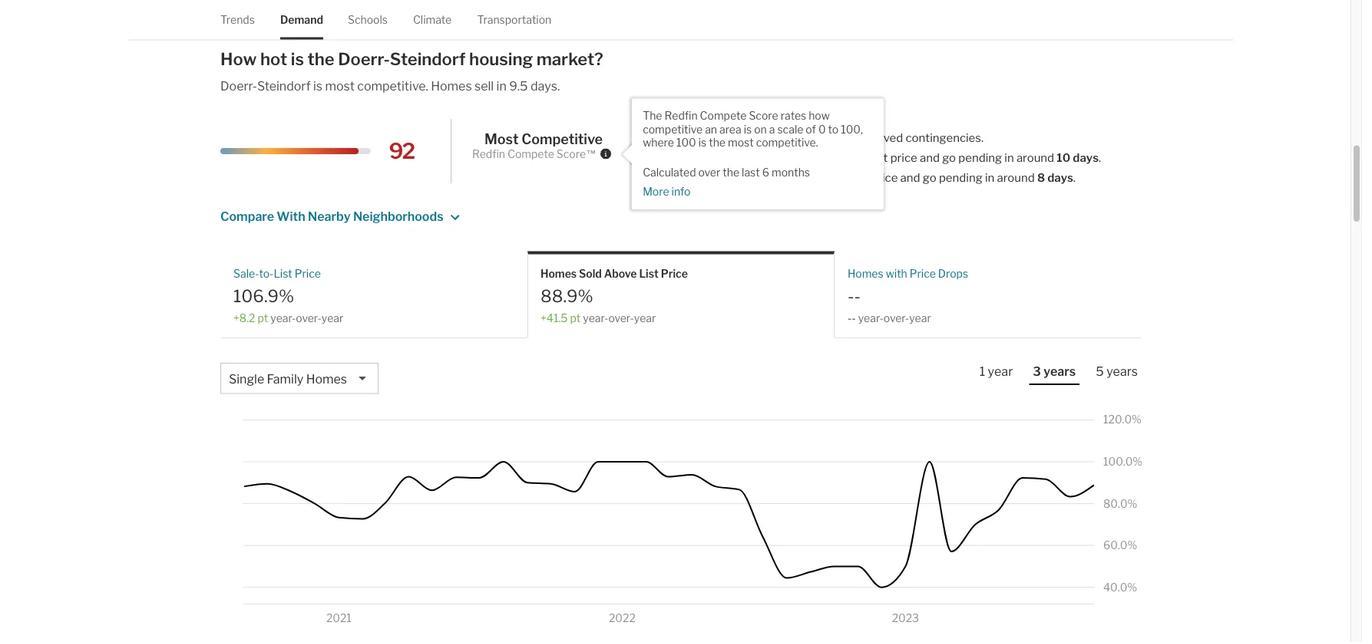 Task type: vqa. For each thing, say whether or not it's contained in the screenshot.


Task type: locate. For each thing, give the bounding box(es) containing it.
+8.2
[[233, 312, 255, 325]]

the inside calculated over the last 6 months more info
[[723, 166, 739, 179]]

price
[[890, 150, 917, 164], [871, 170, 898, 184]]

1 vertical spatial .
[[1073, 170, 1076, 184]]

homes inside homes sold above list price 88.9% +41.5 pt year-over-year
[[541, 267, 577, 280]]

0 horizontal spatial in
[[496, 78, 507, 93]]

0 horizontal spatial list
[[274, 267, 292, 280]]

more info link
[[643, 179, 691, 199]]

scale
[[777, 123, 803, 136]]

pt
[[258, 312, 268, 325], [570, 312, 581, 325]]

1 vertical spatial competitive.
[[756, 136, 818, 149]]

106.9%
[[233, 286, 294, 306]]

1 vertical spatial days
[[1047, 170, 1073, 184]]

over-
[[296, 312, 322, 325], [608, 312, 634, 325], [884, 312, 909, 325]]

most inside most homes get multiple offers, often with waived contingencies. above list price and  go pending in around 10 days . hot homes can  sell for about 13% above list price and  go pending in around 8 days .
[[636, 131, 663, 144]]

0 vertical spatial score
[[749, 110, 778, 123]]

around left "8"
[[997, 170, 1035, 184]]

1 vertical spatial sell
[[719, 170, 737, 184]]

1 vertical spatial redfin
[[472, 148, 505, 161]]

1 horizontal spatial most
[[636, 131, 663, 144]]

0 horizontal spatial score
[[557, 148, 586, 161]]

1 horizontal spatial over-
[[608, 312, 634, 325]]

the down an
[[709, 136, 726, 149]]

0 horizontal spatial years
[[1044, 364, 1076, 379]]

in
[[496, 78, 507, 93], [1005, 150, 1014, 164], [985, 170, 995, 184]]

2 horizontal spatial over-
[[884, 312, 909, 325]]

rates
[[781, 110, 806, 123]]

1 year button
[[976, 363, 1017, 384]]

an
[[705, 123, 717, 136]]

compete left ™
[[508, 148, 554, 161]]

dialog
[[614, 99, 884, 210]]

above down 100, at top
[[837, 150, 870, 164]]

0 vertical spatial pending
[[958, 150, 1002, 164]]

doerr- down how at the left top of page
[[220, 78, 257, 93]]

the
[[643, 110, 662, 123]]

1 horizontal spatial .
[[1099, 150, 1101, 164]]

list up 106.9%
[[274, 267, 292, 280]]

housing
[[469, 49, 533, 69]]

1 vertical spatial list
[[853, 170, 868, 184]]

1 horizontal spatial year-
[[583, 312, 608, 325]]

single
[[229, 372, 264, 387]]

1 vertical spatial doerr-
[[220, 78, 257, 93]]

1 horizontal spatial most
[[728, 136, 754, 149]]

about
[[757, 170, 789, 184]]

0 vertical spatial doerr-
[[338, 49, 390, 69]]

1 most from the left
[[636, 131, 663, 144]]

years
[[1044, 364, 1076, 379], [1107, 364, 1138, 379]]

1 vertical spatial the
[[709, 136, 726, 149]]

0 horizontal spatial competitive.
[[357, 78, 428, 93]]

the down 'demand' link
[[308, 49, 334, 69]]

year- for 88.9%
[[583, 312, 608, 325]]

0 horizontal spatial pt
[[258, 312, 268, 325]]

6
[[762, 166, 769, 179]]

0 vertical spatial the
[[308, 49, 334, 69]]

0 horizontal spatial over-
[[296, 312, 322, 325]]

0 vertical spatial in
[[496, 78, 507, 93]]

list
[[274, 267, 292, 280], [639, 267, 659, 280]]

with
[[840, 131, 863, 144], [886, 267, 907, 280]]

over- inside homes with price drops -- -- year-over-year
[[884, 312, 909, 325]]

. right "8"
[[1073, 170, 1076, 184]]

2 pt from the left
[[570, 312, 581, 325]]

pt right +8.2
[[258, 312, 268, 325]]

compete
[[700, 110, 747, 123], [508, 148, 554, 161]]

most down area
[[728, 136, 754, 149]]

1 horizontal spatial years
[[1107, 364, 1138, 379]]

steindorf
[[390, 49, 466, 69], [257, 78, 311, 93]]

year- inside sale-to-list price 106.9% +8.2 pt year-over-year
[[270, 312, 296, 325]]

market?
[[536, 49, 603, 69]]

100
[[676, 136, 696, 149]]

2 most from the left
[[484, 131, 519, 148]]

1 vertical spatial steindorf
[[257, 78, 311, 93]]

is left on
[[744, 123, 752, 136]]

steindorf down climate link on the top of page
[[390, 49, 466, 69]]

0 horizontal spatial year-
[[270, 312, 296, 325]]

0 vertical spatial price
[[890, 150, 917, 164]]

around
[[1017, 150, 1054, 164], [997, 170, 1035, 184]]

above
[[837, 150, 870, 164], [818, 170, 850, 184]]

list inside homes sold above list price 88.9% +41.5 pt year-over-year
[[639, 267, 659, 280]]

pt inside homes sold above list price 88.9% +41.5 pt year-over-year
[[570, 312, 581, 325]]

2 years from the left
[[1107, 364, 1138, 379]]

days right "8"
[[1047, 170, 1073, 184]]

0 horizontal spatial list
[[853, 170, 868, 184]]

sell inside most homes get multiple offers, often with waived contingencies. above list price and  go pending in around 10 days . hot homes can  sell for about 13% above list price and  go pending in around 8 days .
[[719, 170, 737, 184]]

get
[[705, 131, 723, 144]]

8
[[1037, 170, 1045, 184]]

over- inside homes sold above list price 88.9% +41.5 pt year-over-year
[[608, 312, 634, 325]]

the
[[308, 49, 334, 69], [709, 136, 726, 149], [723, 166, 739, 179]]

years inside button
[[1044, 364, 1076, 379]]

0 vertical spatial homes
[[666, 131, 703, 144]]

0 vertical spatial go
[[942, 150, 956, 164]]

redfin
[[665, 110, 698, 123], [472, 148, 505, 161]]

2 vertical spatial the
[[723, 166, 739, 179]]

in left "8"
[[985, 170, 995, 184]]

sell left the for
[[719, 170, 737, 184]]

redfin inside the redfin compete score rates how competitive an area is on a scale of 0 to 100, where 100 is the most competitive.
[[665, 110, 698, 123]]

list inside sale-to-list price 106.9% +8.2 pt year-over-year
[[274, 267, 292, 280]]

most
[[636, 131, 663, 144], [484, 131, 519, 148]]

homes
[[666, 131, 703, 144], [658, 170, 695, 184]]

2 horizontal spatial year-
[[858, 312, 884, 325]]

the left last
[[723, 166, 739, 179]]

family
[[267, 372, 303, 387]]

list right above
[[639, 267, 659, 280]]

and down waived
[[900, 170, 920, 184]]

1 horizontal spatial compete
[[700, 110, 747, 123]]

price right above
[[661, 267, 688, 280]]

0 vertical spatial most
[[325, 78, 355, 93]]

1
[[980, 364, 985, 379]]

with left drops
[[886, 267, 907, 280]]

0 horizontal spatial doerr-
[[220, 78, 257, 93]]

above right 13%
[[818, 170, 850, 184]]

92
[[389, 138, 414, 164]]

homes
[[431, 78, 472, 93], [541, 267, 577, 280], [848, 267, 884, 280], [306, 372, 347, 387]]

1 price from the left
[[295, 267, 321, 280]]

with inside homes with price drops -- -- year-over-year
[[886, 267, 907, 280]]

score up on
[[749, 110, 778, 123]]

over
[[698, 166, 720, 179]]

the redfin compete score rates how competitive an area is on a scale of 0 to 100, where 100 is the most competitive.
[[643, 110, 863, 149]]

1 over- from the left
[[296, 312, 322, 325]]

around up "8"
[[1017, 150, 1054, 164]]

1 horizontal spatial steindorf
[[390, 49, 466, 69]]

most down schools link
[[325, 78, 355, 93]]

compete up area
[[700, 110, 747, 123]]

0 vertical spatial competitive.
[[357, 78, 428, 93]]

2 price from the left
[[661, 267, 688, 280]]

1 years from the left
[[1044, 364, 1076, 379]]

1 horizontal spatial sell
[[719, 170, 737, 184]]

price left drops
[[910, 267, 936, 280]]

in left 10
[[1005, 150, 1014, 164]]

0 horizontal spatial compete
[[508, 148, 554, 161]]

-
[[848, 286, 854, 306], [854, 286, 861, 306], [848, 312, 852, 325], [852, 312, 856, 325]]

years inside button
[[1107, 364, 1138, 379]]

homes up info
[[658, 170, 695, 184]]

0 vertical spatial compete
[[700, 110, 747, 123]]

1 horizontal spatial in
[[985, 170, 995, 184]]

most inside the redfin compete score rates how competitive an area is on a scale of 0 to 100, where 100 is the most competitive.
[[728, 136, 754, 149]]

1 vertical spatial go
[[923, 170, 937, 184]]

2 horizontal spatial price
[[910, 267, 936, 280]]

price inside homes with price drops -- -- year-over-year
[[910, 267, 936, 280]]

1 pt from the left
[[258, 312, 268, 325]]

doerr-
[[338, 49, 390, 69], [220, 78, 257, 93]]

price
[[295, 267, 321, 280], [661, 267, 688, 280], [910, 267, 936, 280]]

1 horizontal spatial competitive.
[[756, 136, 818, 149]]

most down "9.5" at top
[[484, 131, 519, 148]]

year- inside homes sold above list price 88.9% +41.5 pt year-over-year
[[583, 312, 608, 325]]

0 vertical spatial redfin
[[665, 110, 698, 123]]

sell down housing
[[475, 78, 494, 93]]

competitive. down the scale
[[756, 136, 818, 149]]

in left "9.5" at top
[[496, 78, 507, 93]]

5 years button
[[1092, 363, 1142, 384]]

. right 10
[[1099, 150, 1101, 164]]

compare with nearby neighborhoods
[[220, 209, 443, 224]]

0 horizontal spatial steindorf
[[257, 78, 311, 93]]

1 vertical spatial in
[[1005, 150, 1014, 164]]

0 vertical spatial with
[[840, 131, 863, 144]]

88.9%
[[541, 286, 593, 306]]

1 vertical spatial with
[[886, 267, 907, 280]]

1 horizontal spatial pt
[[570, 312, 581, 325]]

3 over- from the left
[[884, 312, 909, 325]]

0 horizontal spatial with
[[840, 131, 863, 144]]

list
[[872, 150, 888, 164], [853, 170, 868, 184]]

0 horizontal spatial sell
[[475, 78, 494, 93]]

2 year- from the left
[[583, 312, 608, 325]]

year
[[322, 312, 343, 325], [634, 312, 656, 325], [909, 312, 931, 325], [988, 364, 1013, 379]]

score down days.
[[557, 148, 586, 161]]

2 over- from the left
[[608, 312, 634, 325]]

doerr- up doerr-steindorf is most competitive. homes sell in 9.5 days.
[[338, 49, 390, 69]]

where
[[643, 136, 674, 149]]

1 list from the left
[[274, 267, 292, 280]]

is down 'demand' link
[[313, 78, 322, 93]]

1 vertical spatial most
[[728, 136, 754, 149]]

most
[[325, 78, 355, 93], [728, 136, 754, 149]]

price right to-
[[295, 267, 321, 280]]

days
[[1073, 150, 1099, 164], [1047, 170, 1073, 184]]

is
[[291, 49, 304, 69], [313, 78, 322, 93], [744, 123, 752, 136], [699, 136, 707, 149]]

1 horizontal spatial score
[[749, 110, 778, 123]]

1 horizontal spatial list
[[872, 150, 888, 164]]

and
[[920, 150, 940, 164], [900, 170, 920, 184]]

on
[[754, 123, 767, 136]]

redfin up the competitive
[[665, 110, 698, 123]]

over- for 88.9%
[[608, 312, 634, 325]]

1 vertical spatial above
[[818, 170, 850, 184]]

days right 10
[[1073, 150, 1099, 164]]

most for most competitive
[[484, 131, 519, 148]]

year inside sale-to-list price 106.9% +8.2 pt year-over-year
[[322, 312, 343, 325]]

2 vertical spatial in
[[985, 170, 995, 184]]

3 year- from the left
[[858, 312, 884, 325]]

with right to
[[840, 131, 863, 144]]

1 vertical spatial homes
[[658, 170, 695, 184]]

homes left an
[[666, 131, 703, 144]]

year- inside homes with price drops -- -- year-over-year
[[858, 312, 884, 325]]

0 vertical spatial sell
[[475, 78, 494, 93]]

competitive. down how hot is the doerr-steindorf housing market?
[[357, 78, 428, 93]]

doerr-steindorf is most competitive. homes sell in 9.5 days.
[[220, 78, 560, 93]]

2 list from the left
[[639, 267, 659, 280]]

0 horizontal spatial most
[[325, 78, 355, 93]]

most down the
[[636, 131, 663, 144]]

1 year- from the left
[[270, 312, 296, 325]]

pending
[[958, 150, 1002, 164], [939, 170, 983, 184]]

1 horizontal spatial list
[[639, 267, 659, 280]]

year-
[[270, 312, 296, 325], [583, 312, 608, 325], [858, 312, 884, 325]]

year inside homes sold above list price 88.9% +41.5 pt year-over-year
[[634, 312, 656, 325]]

with
[[277, 209, 305, 224]]

years right 5
[[1107, 364, 1138, 379]]

last
[[742, 166, 760, 179]]

1 horizontal spatial redfin
[[665, 110, 698, 123]]

0 horizontal spatial price
[[295, 267, 321, 280]]

pt right +41.5
[[570, 312, 581, 325]]

years right 3
[[1044, 364, 1076, 379]]

redfin left competitive on the top
[[472, 148, 505, 161]]

and down contingencies.
[[920, 150, 940, 164]]

offers,
[[771, 131, 806, 144]]

years for 5 years
[[1107, 364, 1138, 379]]

0 horizontal spatial .
[[1073, 170, 1076, 184]]

score inside the redfin compete score rates how competitive an area is on a scale of 0 to 100, where 100 is the most competitive.
[[749, 110, 778, 123]]

™
[[586, 148, 597, 161]]

1 horizontal spatial price
[[661, 267, 688, 280]]

3 price from the left
[[910, 267, 936, 280]]

1 horizontal spatial with
[[886, 267, 907, 280]]

1 horizontal spatial doerr-
[[338, 49, 390, 69]]

1 vertical spatial compete
[[508, 148, 554, 161]]

competitive.
[[357, 78, 428, 93], [756, 136, 818, 149]]

demand
[[280, 13, 323, 26]]

steindorf down hot
[[257, 78, 311, 93]]

0 horizontal spatial most
[[484, 131, 519, 148]]

years for 3 years
[[1044, 364, 1076, 379]]



Task type: describe. For each thing, give the bounding box(es) containing it.
months
[[772, 166, 810, 179]]

3 years button
[[1029, 363, 1080, 385]]

demand link
[[280, 0, 323, 39]]

neighborhoods
[[353, 209, 443, 224]]

schools
[[348, 13, 388, 26]]

5
[[1096, 364, 1104, 379]]

days.
[[531, 78, 560, 93]]

0 vertical spatial list
[[872, 150, 888, 164]]

1 vertical spatial around
[[997, 170, 1035, 184]]

trends link
[[220, 0, 255, 39]]

0 vertical spatial above
[[837, 150, 870, 164]]

is down an
[[699, 136, 707, 149]]

sale-
[[233, 267, 259, 280]]

2 horizontal spatial in
[[1005, 150, 1014, 164]]

climate
[[413, 13, 452, 26]]

most homes get multiple offers, often with waived contingencies. above list price and  go pending in around 10 days . hot homes can  sell for about 13% above list price and  go pending in around 8 days .
[[636, 131, 1101, 184]]

the inside the redfin compete score rates how competitive an area is on a scale of 0 to 100, where 100 is the most competitive.
[[709, 136, 726, 149]]

5 years
[[1096, 364, 1138, 379]]

price inside homes sold above list price 88.9% +41.5 pt year-over-year
[[661, 267, 688, 280]]

transportation link
[[477, 0, 552, 39]]

1 horizontal spatial go
[[942, 150, 956, 164]]

0 horizontal spatial go
[[923, 170, 937, 184]]

over- for --
[[884, 312, 909, 325]]

multiple
[[725, 131, 769, 144]]

drops
[[938, 267, 968, 280]]

0
[[818, 123, 826, 136]]

competitive. inside the redfin compete score rates how competitive an area is on a scale of 0 to 100, where 100 is the most competitive.
[[756, 136, 818, 149]]

info
[[672, 186, 691, 199]]

year inside homes with price drops -- -- year-over-year
[[909, 312, 931, 325]]

waived
[[865, 131, 903, 144]]

1 vertical spatial score
[[557, 148, 586, 161]]

3
[[1033, 364, 1041, 379]]

homes sold above list price 88.9% +41.5 pt year-over-year
[[541, 267, 688, 325]]

most competitive
[[484, 131, 603, 148]]

area
[[719, 123, 741, 136]]

calculated over the last 6 months more info
[[643, 166, 810, 199]]

0 vertical spatial around
[[1017, 150, 1054, 164]]

trends
[[220, 13, 255, 26]]

0 horizontal spatial redfin
[[472, 148, 505, 161]]

how
[[220, 49, 257, 69]]

1 vertical spatial and
[[900, 170, 920, 184]]

9.5
[[509, 78, 528, 93]]

most for most homes get multiple offers, often with waived contingencies. above list price and  go pending in around 10 days . hot homes can  sell for about 13% above list price and  go pending in around 8 days .
[[636, 131, 663, 144]]

0 vertical spatial days
[[1073, 150, 1099, 164]]

hot
[[636, 170, 656, 184]]

with inside most homes get multiple offers, often with waived contingencies. above list price and  go pending in around 10 days . hot homes can  sell for about 13% above list price and  go pending in around 8 days .
[[840, 131, 863, 144]]

to-
[[259, 267, 274, 280]]

is right hot
[[291, 49, 304, 69]]

schools link
[[348, 0, 388, 39]]

a
[[769, 123, 775, 136]]

contingencies.
[[906, 131, 984, 144]]

for
[[739, 170, 755, 184]]

of
[[806, 123, 816, 136]]

1 vertical spatial pending
[[939, 170, 983, 184]]

10
[[1057, 150, 1071, 164]]

redfin compete score ™
[[472, 148, 597, 161]]

how hot is the doerr-steindorf housing market?
[[220, 49, 603, 69]]

0 vertical spatial and
[[920, 150, 940, 164]]

homes with price drops -- -- year-over-year
[[848, 267, 968, 325]]

transportation
[[477, 13, 552, 26]]

price inside sale-to-list price 106.9% +8.2 pt year-over-year
[[295, 267, 321, 280]]

more
[[643, 186, 669, 199]]

above
[[604, 267, 637, 280]]

compete inside the redfin compete score rates how competitive an area is on a scale of 0 to 100, where 100 is the most competitive.
[[700, 110, 747, 123]]

hot
[[260, 49, 287, 69]]

single family homes
[[229, 372, 347, 387]]

sold
[[579, 267, 602, 280]]

compare
[[220, 209, 274, 224]]

100,
[[841, 123, 863, 136]]

over- inside sale-to-list price 106.9% +8.2 pt year-over-year
[[296, 312, 322, 325]]

sale-to-list price 106.9% +8.2 pt year-over-year
[[233, 267, 343, 325]]

pt inside sale-to-list price 106.9% +8.2 pt year-over-year
[[258, 312, 268, 325]]

3 years
[[1033, 364, 1076, 379]]

calculated
[[643, 166, 696, 179]]

how
[[809, 110, 830, 123]]

+41.5
[[541, 312, 568, 325]]

nearby
[[308, 209, 351, 224]]

13%
[[791, 170, 815, 184]]

can
[[697, 170, 716, 184]]

competitive
[[643, 123, 703, 136]]

1 vertical spatial price
[[871, 170, 898, 184]]

competitive
[[522, 131, 603, 148]]

dialog containing the redfin compete score rates how competitive an area is on a scale of 0 to 100, where 100 is the most competitive.
[[614, 99, 884, 210]]

year inside "button"
[[988, 364, 1013, 379]]

often
[[808, 131, 837, 144]]

0 vertical spatial .
[[1099, 150, 1101, 164]]

to
[[828, 123, 839, 136]]

year- for --
[[858, 312, 884, 325]]

climate link
[[413, 0, 452, 39]]

homes inside homes with price drops -- -- year-over-year
[[848, 267, 884, 280]]

1 year
[[980, 364, 1013, 379]]

0 vertical spatial steindorf
[[390, 49, 466, 69]]



